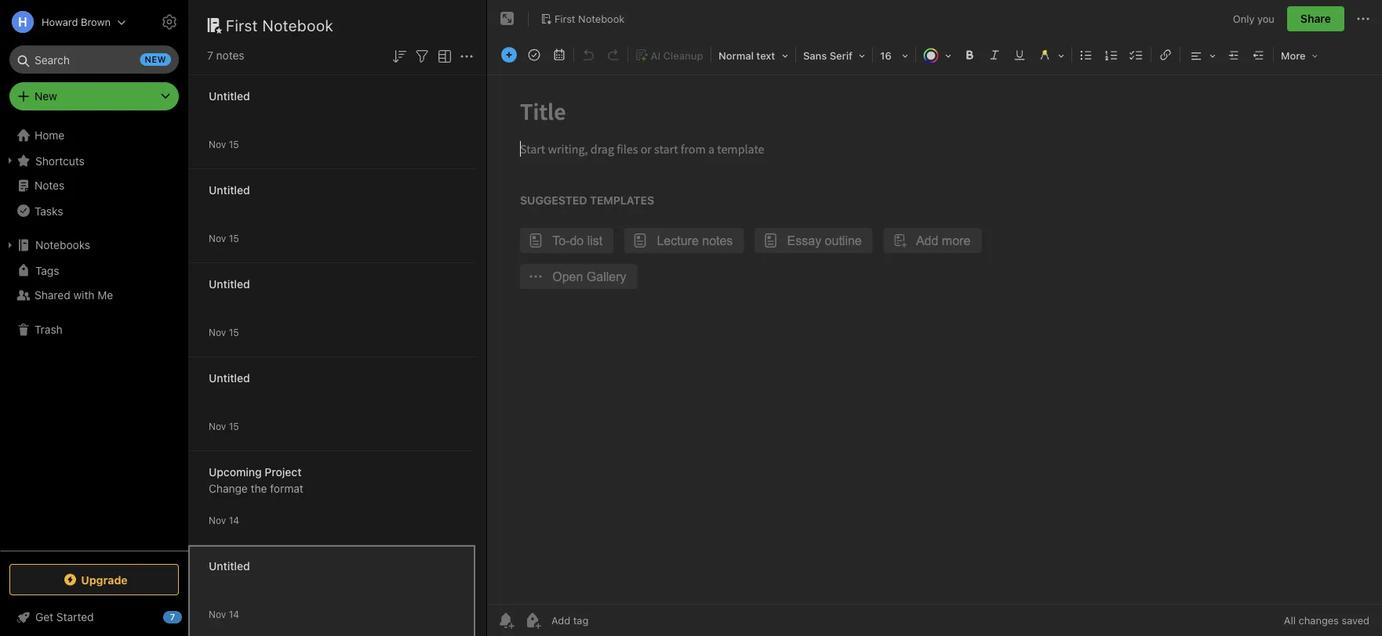 Task type: vqa. For each thing, say whether or not it's contained in the screenshot.
Evernote
no



Task type: locate. For each thing, give the bounding box(es) containing it.
upgrade
[[81, 574, 128, 587]]

change
[[209, 483, 248, 496]]

7 inside help and learning task checklist field
[[170, 613, 175, 623]]

share
[[1300, 12, 1331, 25]]

howard brown
[[42, 16, 111, 28]]

untitled
[[209, 90, 250, 103], [209, 184, 250, 197], [209, 278, 250, 291], [209, 372, 250, 385], [209, 560, 250, 573]]

format
[[270, 483, 303, 496]]

share button
[[1287, 6, 1344, 31]]

nov 15
[[209, 139, 239, 150], [209, 233, 239, 244], [209, 327, 239, 338], [209, 422, 239, 433]]

upgrade button
[[9, 565, 179, 596]]

7
[[207, 49, 213, 62], [170, 613, 175, 623]]

upcoming
[[209, 466, 262, 479]]

shared with me
[[35, 289, 113, 302]]

1 horizontal spatial 7
[[207, 49, 213, 62]]

16
[[880, 50, 892, 62]]

project
[[265, 466, 302, 479]]

notebooks link
[[0, 233, 187, 258]]

0 horizontal spatial first
[[226, 16, 258, 34]]

sans serif
[[803, 50, 853, 62]]

1 vertical spatial 14
[[229, 610, 239, 621]]

bulleted list image
[[1075, 44, 1097, 66]]

click to collapse image
[[182, 608, 194, 627]]

notes
[[35, 179, 64, 192]]

14 right click to collapse image
[[229, 610, 239, 621]]

notebooks
[[35, 239, 90, 252]]

change the format
[[209, 483, 303, 496]]

new
[[145, 55, 166, 65]]

nov
[[209, 139, 226, 150], [209, 233, 226, 244], [209, 327, 226, 338], [209, 422, 226, 433], [209, 516, 226, 527], [209, 610, 226, 621]]

5 nov from the top
[[209, 516, 226, 527]]

Insert field
[[497, 44, 521, 66]]

you
[[1257, 13, 1275, 25]]

tags button
[[0, 258, 187, 283]]

0 vertical spatial more actions field
[[1354, 6, 1373, 31]]

3 nov from the top
[[209, 327, 226, 338]]

tasks
[[35, 205, 63, 217]]

howard
[[42, 16, 78, 28]]

4 15 from the top
[[229, 422, 239, 433]]

1 14 from the top
[[229, 516, 239, 527]]

1 vertical spatial nov 14
[[209, 610, 239, 621]]

new search field
[[20, 45, 171, 74]]

7 for 7 notes
[[207, 49, 213, 62]]

tree
[[0, 123, 188, 551]]

3 nov 15 from the top
[[209, 327, 239, 338]]

with
[[73, 289, 95, 302]]

Font color field
[[918, 44, 957, 67]]

more actions field right view options field
[[457, 45, 476, 66]]

4 nov 15 from the top
[[209, 422, 239, 433]]

Add tag field
[[550, 615, 667, 628]]

the
[[251, 483, 267, 496]]

more actions field right share button
[[1354, 6, 1373, 31]]

first up calendar event image
[[555, 13, 575, 24]]

7 left click to collapse image
[[170, 613, 175, 623]]

first notebook up notes
[[226, 16, 334, 34]]

normal
[[718, 50, 754, 62]]

first notebook inside button
[[555, 13, 625, 24]]

trash link
[[0, 318, 187, 343]]

nov 14
[[209, 516, 239, 527], [209, 610, 239, 621]]

notes link
[[0, 173, 187, 198]]

text
[[756, 50, 775, 62]]

7 notes
[[207, 49, 244, 62]]

7 left notes
[[207, 49, 213, 62]]

1 vertical spatial more actions field
[[457, 45, 476, 66]]

tags
[[35, 264, 59, 277]]

expand note image
[[498, 9, 517, 28]]

2 14 from the top
[[229, 610, 239, 621]]

3 untitled from the top
[[209, 278, 250, 291]]

shortcuts button
[[0, 148, 187, 173]]

Alignment field
[[1182, 44, 1221, 67]]

1 horizontal spatial first notebook
[[555, 13, 625, 24]]

1 nov 14 from the top
[[209, 516, 239, 527]]

0 vertical spatial nov 14
[[209, 516, 239, 527]]

0 horizontal spatial notebook
[[262, 16, 334, 34]]

More actions field
[[1354, 6, 1373, 31], [457, 45, 476, 66]]

more
[[1281, 50, 1306, 62]]

normal text
[[718, 50, 775, 62]]

add tag image
[[523, 612, 542, 631]]

1 untitled from the top
[[209, 90, 250, 103]]

home link
[[0, 123, 188, 148]]

first
[[555, 13, 575, 24], [226, 16, 258, 34]]

14 down change
[[229, 516, 239, 527]]

only you
[[1233, 13, 1275, 25]]

checklist image
[[1126, 44, 1148, 66]]

changes
[[1299, 615, 1339, 627]]

new
[[35, 90, 57, 103]]

more actions image
[[457, 47, 476, 66]]

first notebook
[[555, 13, 625, 24], [226, 16, 334, 34]]

outdent image
[[1248, 44, 1270, 66]]

nov 14 right click to collapse image
[[209, 610, 239, 621]]

6 nov from the top
[[209, 610, 226, 621]]

first up notes
[[226, 16, 258, 34]]

notebook
[[578, 13, 625, 24], [262, 16, 334, 34]]

14
[[229, 516, 239, 527], [229, 610, 239, 621]]

first notebook up calendar event image
[[555, 13, 625, 24]]

1 vertical spatial 7
[[170, 613, 175, 623]]

1 horizontal spatial first
[[555, 13, 575, 24]]

Font family field
[[798, 44, 871, 67]]

started
[[56, 611, 94, 624]]

notes
[[216, 49, 244, 62]]

0 vertical spatial 14
[[229, 516, 239, 527]]

new button
[[9, 82, 179, 111]]

Highlight field
[[1032, 44, 1070, 67]]

2 15 from the top
[[229, 233, 239, 244]]

0 horizontal spatial 7
[[170, 613, 175, 623]]

1 horizontal spatial notebook
[[578, 13, 625, 24]]

nov 14 down change
[[209, 516, 239, 527]]

indent image
[[1223, 44, 1245, 66]]

shortcuts
[[35, 154, 85, 167]]

15
[[229, 139, 239, 150], [229, 233, 239, 244], [229, 327, 239, 338], [229, 422, 239, 433]]

get started
[[35, 611, 94, 624]]

0 vertical spatial 7
[[207, 49, 213, 62]]

more actions image
[[1354, 9, 1373, 28]]



Task type: describe. For each thing, give the bounding box(es) containing it.
bold image
[[958, 44, 980, 66]]

saved
[[1342, 615, 1369, 627]]

all changes saved
[[1284, 615, 1369, 627]]

expand notebooks image
[[4, 239, 16, 252]]

sans
[[803, 50, 827, 62]]

Heading level field
[[713, 44, 794, 67]]

1 15 from the top
[[229, 139, 239, 150]]

brown
[[81, 16, 111, 28]]

serif
[[830, 50, 853, 62]]

numbered list image
[[1100, 44, 1122, 66]]

task image
[[523, 44, 545, 66]]

add filters image
[[413, 47, 431, 66]]

italic image
[[984, 44, 1006, 66]]

Account field
[[0, 6, 126, 38]]

1 horizontal spatial more actions field
[[1354, 6, 1373, 31]]

get
[[35, 611, 53, 624]]

Add filters field
[[413, 45, 431, 66]]

shared with me link
[[0, 283, 187, 308]]

calendar event image
[[548, 44, 570, 66]]

2 untitled from the top
[[209, 184, 250, 197]]

2 nov from the top
[[209, 233, 226, 244]]

underline image
[[1009, 44, 1031, 66]]

4 untitled from the top
[[209, 372, 250, 385]]

insert link image
[[1155, 44, 1177, 66]]

tree containing home
[[0, 123, 188, 551]]

settings image
[[160, 13, 179, 31]]

trash
[[35, 324, 63, 336]]

Help and Learning task checklist field
[[0, 606, 188, 631]]

1 nov from the top
[[209, 139, 226, 150]]

only
[[1233, 13, 1255, 25]]

3 15 from the top
[[229, 327, 239, 338]]

all
[[1284, 615, 1296, 627]]

Search text field
[[20, 45, 168, 74]]

home
[[35, 129, 65, 142]]

2 nov 14 from the top
[[209, 610, 239, 621]]

add a reminder image
[[496, 612, 515, 631]]

7 for 7
[[170, 613, 175, 623]]

2 nov 15 from the top
[[209, 233, 239, 244]]

note window element
[[487, 0, 1382, 637]]

upcoming project
[[209, 466, 302, 479]]

4 nov from the top
[[209, 422, 226, 433]]

me
[[97, 289, 113, 302]]

View options field
[[431, 45, 454, 66]]

tasks button
[[0, 198, 187, 224]]

1 nov 15 from the top
[[209, 139, 239, 150]]

5 untitled from the top
[[209, 560, 250, 573]]

Sort options field
[[390, 45, 409, 66]]

0 horizontal spatial first notebook
[[226, 16, 334, 34]]

notebook inside button
[[578, 13, 625, 24]]

first inside button
[[555, 13, 575, 24]]

0 horizontal spatial more actions field
[[457, 45, 476, 66]]

Font size field
[[875, 44, 914, 67]]

More field
[[1275, 44, 1324, 67]]

first notebook button
[[535, 8, 630, 30]]

shared
[[35, 289, 70, 302]]

Note Editor text field
[[487, 75, 1382, 605]]



